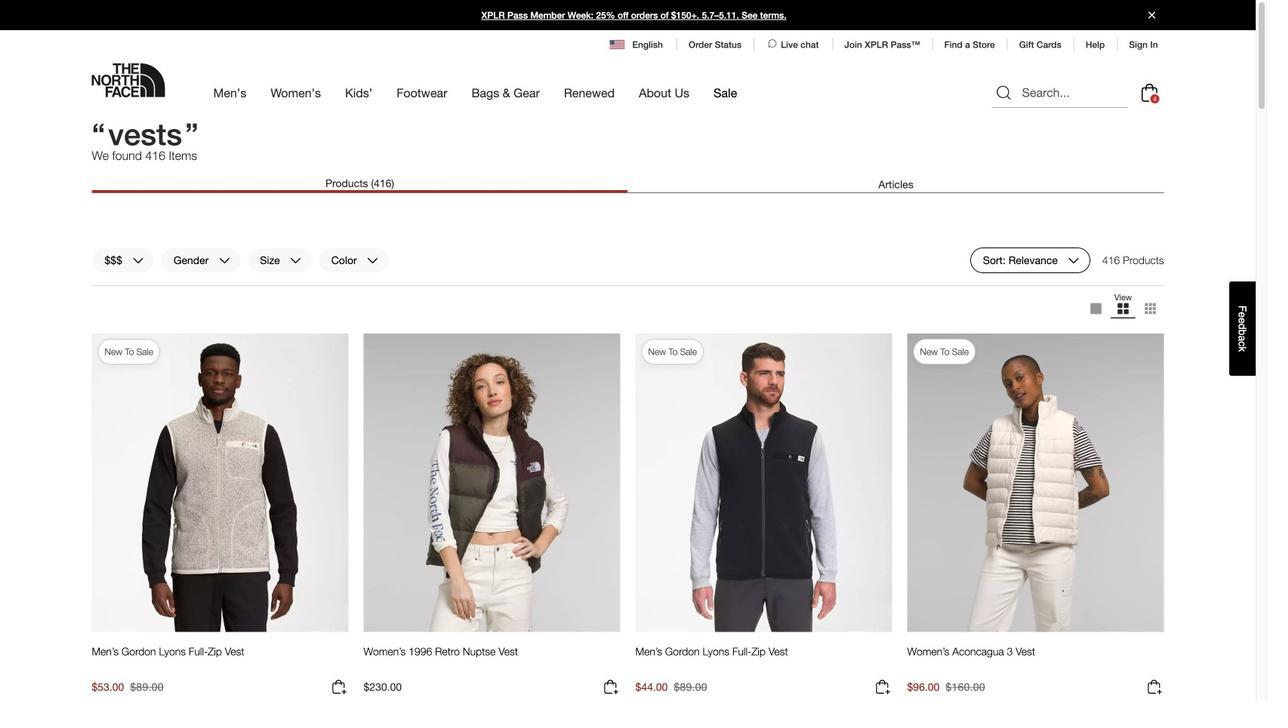 Task type: locate. For each thing, give the bounding box(es) containing it.
status
[[1102, 248, 1164, 273]]

0 horizontal spatial men's gordon lyons full-zip vest image
[[92, 333, 349, 633]]

Search search field
[[992, 78, 1128, 108]]

women's aconcagua 3 vest image
[[907, 333, 1164, 633]]

list box
[[1083, 292, 1164, 325]]

2 men's gordon lyons full-zip vest image from the left
[[636, 333, 892, 633]]

1 horizontal spatial men's gordon lyons full-zip vest image
[[636, 333, 892, 633]]

men's gordon lyons full-zip vest image
[[92, 333, 349, 633], [636, 333, 892, 633]]

tab list
[[92, 177, 1164, 193]]



Task type: vqa. For each thing, say whether or not it's contained in the screenshot.
the with in the We love seeing our gear out in the wild. Share your photos with #neverstopexploring , and tag @thenorthface to be featured here.
no



Task type: describe. For each thing, give the bounding box(es) containing it.
search all image
[[995, 84, 1013, 102]]

1 men's gordon lyons full-zip vest image from the left
[[92, 333, 349, 633]]

women's 1996 retro nuptse vest image
[[364, 333, 620, 633]]

close image
[[1142, 12, 1162, 19]]

the north face home page image
[[92, 63, 165, 97]]



